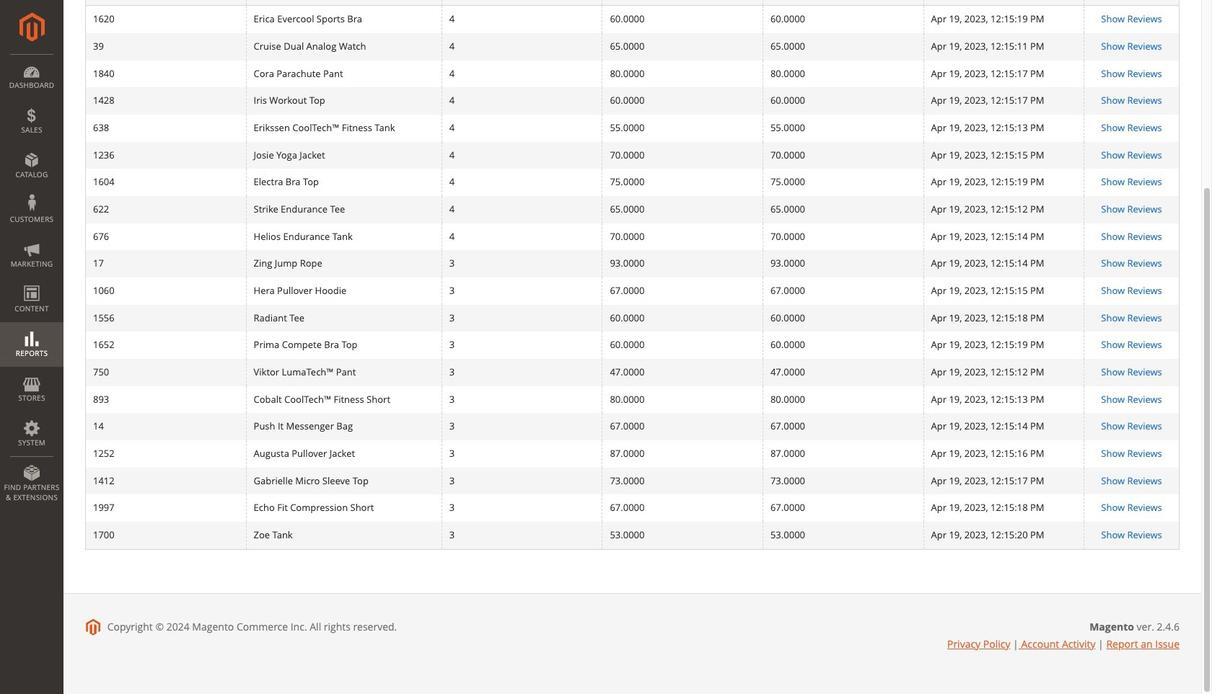Task type: locate. For each thing, give the bounding box(es) containing it.
menu bar
[[0, 54, 63, 510]]

magento admin panel image
[[19, 12, 44, 42]]



